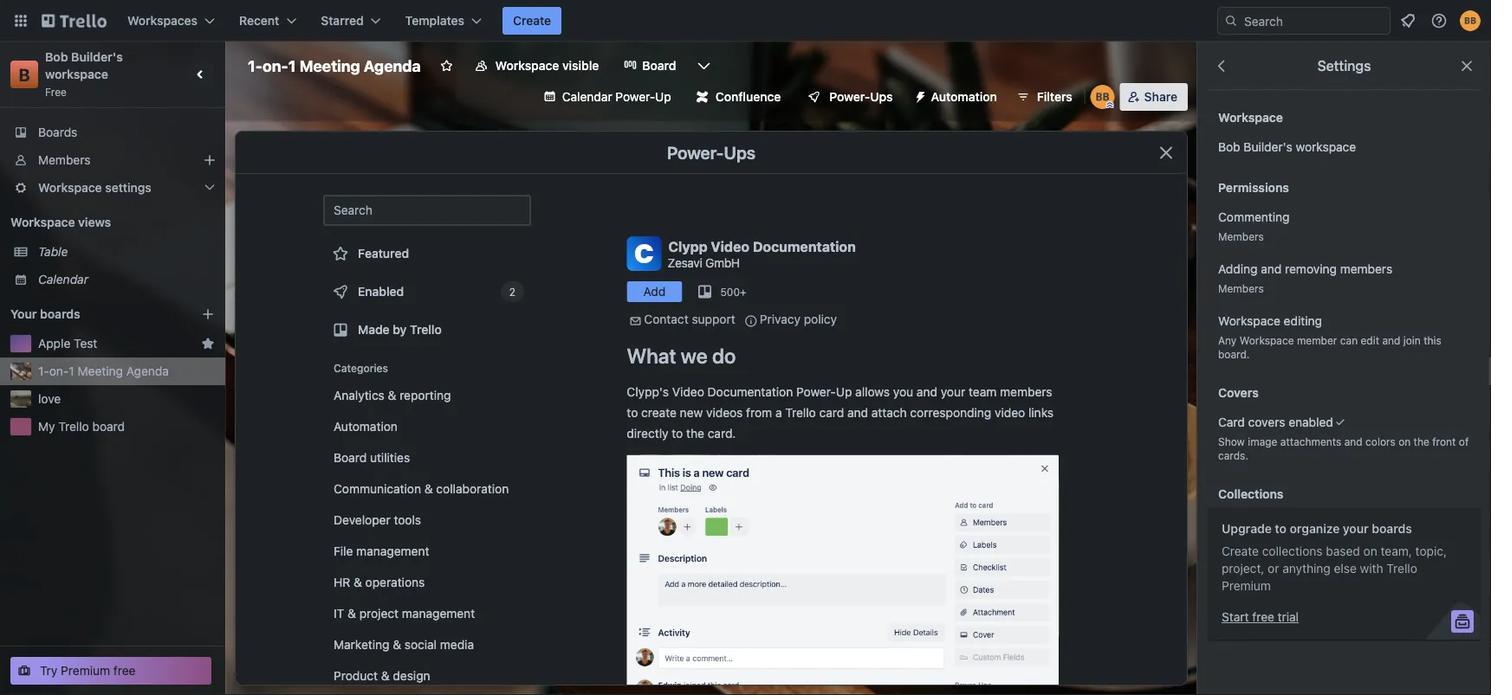 Task type: describe. For each thing, give the bounding box(es) containing it.
power- inside "button"
[[829, 90, 870, 104]]

table
[[38, 245, 68, 259]]

filters
[[1037, 90, 1072, 104]]

gmbh
[[705, 255, 740, 270]]

power-ups inside "button"
[[829, 90, 893, 104]]

privacy policy
[[760, 312, 837, 327]]

builder's for bob builder's workspace
[[1244, 140, 1293, 154]]

b
[[19, 64, 30, 84]]

1 vertical spatial agenda
[[126, 364, 169, 379]]

video
[[995, 406, 1025, 420]]

card
[[1218, 415, 1245, 430]]

made
[[358, 323, 390, 337]]

500
[[720, 286, 740, 298]]

premium inside upgrade to organize your boards create collections based on team, topic, project, or anything else with trello premium
[[1222, 579, 1271, 593]]

trello inside clypp's video documentation power-up allows you and your team members to create new videos from a trello card and attach corresponding video links directly to the card.
[[785, 406, 816, 420]]

developer tools link
[[323, 507, 531, 535]]

agenda inside board name text box
[[364, 56, 421, 75]]

analytics
[[334, 389, 385, 403]]

meeting inside board name text box
[[299, 56, 360, 75]]

1 horizontal spatial to
[[672, 427, 683, 441]]

what
[[627, 344, 676, 368]]

documentation for clypp's
[[708, 385, 793, 399]]

confluence icon image
[[696, 91, 708, 103]]

a
[[775, 406, 782, 420]]

attachments
[[1280, 436, 1342, 448]]

0 horizontal spatial to
[[627, 406, 638, 420]]

try premium free
[[40, 664, 136, 678]]

apple
[[38, 337, 70, 351]]

it & project management
[[334, 607, 475, 621]]

start
[[1222, 610, 1249, 625]]

1-on-1 meeting agenda inside board name text box
[[248, 56, 421, 75]]

trello inside upgrade to organize your boards create collections based on team, topic, project, or anything else with trello premium
[[1387, 562, 1417, 576]]

b link
[[10, 61, 38, 88]]

management inside it & project management link
[[402, 607, 475, 621]]

utilities
[[370, 451, 410, 465]]

500 +
[[720, 286, 746, 298]]

you
[[893, 385, 913, 399]]

on inside upgrade to organize your boards create collections based on team, topic, project, or anything else with trello premium
[[1363, 545, 1377, 559]]

on inside show image attachments and colors on the front of cards.
[[1398, 436, 1411, 448]]

1- inside board name text box
[[248, 56, 263, 75]]

product & design
[[334, 669, 430, 684]]

my trello board
[[38, 420, 125, 434]]

organize
[[1290, 522, 1340, 536]]

table link
[[38, 243, 215, 261]]

automation inside button
[[931, 90, 997, 104]]

contact
[[644, 312, 689, 327]]

adding and removing members members
[[1218, 262, 1392, 295]]

+
[[740, 286, 746, 298]]

1 vertical spatial 1-on-1 meeting agenda
[[38, 364, 169, 379]]

edit
[[1361, 334, 1379, 347]]

power- inside clypp's video documentation power-up allows you and your team members to create new videos from a trello card and attach corresponding video links directly to the card.
[[796, 385, 836, 399]]

my trello board link
[[38, 418, 215, 436]]

& for project
[[348, 607, 356, 621]]

bob builder's workspace free
[[45, 50, 126, 98]]

templates
[[405, 13, 464, 28]]

workspace for workspace views
[[10, 215, 75, 230]]

show image attachments and colors on the front of cards.
[[1218, 436, 1469, 462]]

create
[[641, 406, 677, 420]]

links
[[1028, 406, 1054, 420]]

covers
[[1248, 415, 1285, 430]]

free
[[45, 86, 67, 98]]

0 horizontal spatial power-ups
[[667, 142, 756, 162]]

design
[[393, 669, 430, 684]]

automation link
[[323, 413, 531, 441]]

support
[[692, 312, 735, 327]]

settings
[[1317, 58, 1371, 74]]

your boards with 4 items element
[[10, 304, 175, 325]]

1 inside board name text box
[[288, 56, 296, 75]]

0 horizontal spatial bob builder (bobbuilder40) image
[[1091, 85, 1115, 109]]

collections
[[1262, 545, 1323, 559]]

clypp power-up image
[[627, 455, 1059, 696]]

privacy
[[760, 312, 801, 327]]

Search text field
[[323, 195, 531, 226]]

start free trial
[[1222, 610, 1299, 625]]

power-ups button
[[795, 83, 903, 111]]

customize views image
[[695, 57, 713, 75]]

this member is an admin of this board. image
[[1106, 101, 1114, 109]]

ups inside the power-ups "button"
[[870, 90, 893, 104]]

removing
[[1285, 262, 1337, 276]]

allows
[[855, 385, 890, 399]]

back to home image
[[42, 7, 107, 35]]

0 horizontal spatial 1
[[69, 364, 74, 379]]

marketing & social media link
[[323, 632, 531, 659]]

0 vertical spatial members
[[38, 153, 91, 167]]

documentation for clypp
[[753, 238, 856, 255]]

zesavi
[[667, 255, 702, 270]]

workspace for workspace editing any workspace member can edit and join this board.
[[1218, 314, 1280, 328]]

workspaces button
[[117, 7, 225, 35]]

your
[[10, 307, 37, 321]]

1 horizontal spatial bob builder (bobbuilder40) image
[[1460, 10, 1481, 31]]

bob for bob builder's workspace free
[[45, 50, 68, 64]]

workspace navigation collapse icon image
[[189, 62, 213, 87]]

workspaces
[[127, 13, 198, 28]]

commenting
[[1218, 210, 1290, 224]]

marketing & social media
[[334, 638, 474, 652]]

cards.
[[1218, 450, 1248, 462]]

do
[[712, 344, 736, 368]]

0 vertical spatial boards
[[40, 307, 80, 321]]

trello right my
[[58, 420, 89, 434]]

2
[[509, 286, 516, 298]]

file management link
[[323, 538, 531, 566]]

board.
[[1218, 348, 1250, 360]]

categories
[[334, 362, 388, 374]]

and down allows
[[847, 406, 868, 420]]

builder's for bob builder's workspace free
[[71, 50, 123, 64]]

can
[[1340, 334, 1358, 347]]

calendar link
[[38, 271, 215, 289]]

board for board
[[642, 58, 676, 73]]

developer
[[334, 513, 390, 528]]

starred
[[321, 13, 364, 28]]

else
[[1334, 562, 1357, 576]]

card.
[[708, 427, 736, 441]]

anything
[[1283, 562, 1331, 576]]

search image
[[1224, 14, 1238, 28]]

test
[[74, 337, 97, 351]]

love
[[38, 392, 61, 406]]

members inside commenting members
[[1218, 230, 1264, 243]]

operations
[[365, 576, 425, 590]]

workspace for workspace visible
[[495, 58, 559, 73]]

1-on-1 meeting agenda link
[[38, 363, 215, 380]]

1 vertical spatial automation
[[334, 420, 398, 434]]

featured link
[[323, 237, 531, 271]]

primary element
[[0, 0, 1491, 42]]

up inside clypp's video documentation power-up allows you and your team members to create new videos from a trello card and attach corresponding video links directly to the card.
[[836, 385, 852, 399]]

free inside button
[[1252, 610, 1274, 625]]

hr
[[334, 576, 350, 590]]

members link
[[0, 146, 225, 174]]

project,
[[1222, 562, 1264, 576]]

tools
[[394, 513, 421, 528]]

bob for bob builder's workspace
[[1218, 140, 1240, 154]]

file management
[[334, 545, 429, 559]]



Task type: locate. For each thing, give the bounding box(es) containing it.
documentation inside clypp's video documentation power-up allows you and your team members to create new videos from a trello card and attach corresponding video links directly to the card.
[[708, 385, 793, 399]]

premium inside button
[[61, 664, 110, 678]]

contact support link
[[644, 312, 735, 327]]

1 horizontal spatial premium
[[1222, 579, 1271, 593]]

0 horizontal spatial board
[[334, 451, 367, 465]]

workspace inside 'bob builder's workspace' link
[[1296, 140, 1356, 154]]

premium
[[1222, 579, 1271, 593], [61, 664, 110, 678]]

to up directly
[[627, 406, 638, 420]]

0 horizontal spatial up
[[655, 90, 671, 104]]

calendar down visible
[[562, 90, 612, 104]]

with
[[1360, 562, 1383, 576]]

& for operations
[[354, 576, 362, 590]]

& left social
[[393, 638, 401, 652]]

management inside file management link
[[356, 545, 429, 559]]

card covers enabled
[[1218, 415, 1333, 430]]

0 horizontal spatial on
[[1363, 545, 1377, 559]]

your up 'corresponding'
[[941, 385, 965, 399]]

starred button
[[310, 7, 391, 35]]

1- up "love" at the bottom left
[[38, 364, 49, 379]]

views
[[78, 215, 111, 230]]

power-ups
[[829, 90, 893, 104], [667, 142, 756, 162]]

free inside button
[[113, 664, 136, 678]]

the left front
[[1414, 436, 1429, 448]]

boards up apple
[[40, 307, 80, 321]]

your inside upgrade to organize your boards create collections based on team, topic, project, or anything else with trello premium
[[1343, 522, 1369, 536]]

calendar for calendar
[[38, 272, 88, 287]]

starred icon image
[[201, 337, 215, 351]]

what we do
[[627, 344, 736, 368]]

1 horizontal spatial calendar
[[562, 90, 612, 104]]

bob up permissions
[[1218, 140, 1240, 154]]

1 vertical spatial premium
[[61, 664, 110, 678]]

& for collaboration
[[424, 482, 433, 496]]

0 horizontal spatial your
[[941, 385, 965, 399]]

on- inside board name text box
[[263, 56, 288, 75]]

1- down recent on the left
[[248, 56, 263, 75]]

1 horizontal spatial 1
[[288, 56, 296, 75]]

from
[[746, 406, 772, 420]]

0 vertical spatial your
[[941, 385, 965, 399]]

workspace for workspace settings
[[38, 181, 102, 195]]

and right you
[[917, 385, 937, 399]]

workspace up table
[[10, 215, 75, 230]]

0 vertical spatial create
[[513, 13, 551, 28]]

0 vertical spatial automation
[[931, 90, 997, 104]]

members down adding
[[1218, 282, 1264, 295]]

workspace up bob builder's workspace
[[1218, 110, 1283, 125]]

corresponding
[[910, 406, 991, 420]]

0 horizontal spatial bob builder's workspace link
[[45, 50, 126, 81]]

board utilities link
[[323, 444, 531, 472]]

documentation up privacy policy link
[[753, 238, 856, 255]]

clypp video documentation zesavi gmbh
[[667, 238, 856, 270]]

bob inside bob builder's workspace free
[[45, 50, 68, 64]]

1 vertical spatial up
[[836, 385, 852, 399]]

card
[[819, 406, 844, 420]]

premium right try
[[61, 664, 110, 678]]

1 horizontal spatial your
[[1343, 522, 1369, 536]]

free right try
[[113, 664, 136, 678]]

1 vertical spatial members
[[1218, 230, 1264, 243]]

0 vertical spatial meeting
[[299, 56, 360, 75]]

boards
[[38, 125, 77, 139]]

& right analytics in the bottom left of the page
[[388, 389, 396, 403]]

1 down the recent popup button
[[288, 56, 296, 75]]

and inside adding and removing members members
[[1261, 262, 1282, 276]]

your up based
[[1343, 522, 1369, 536]]

0 horizontal spatial 1-
[[38, 364, 49, 379]]

trello right by
[[410, 323, 442, 337]]

add button
[[627, 282, 682, 302]]

0 horizontal spatial create
[[513, 13, 551, 28]]

Search field
[[1238, 8, 1390, 34]]

to down the new
[[672, 427, 683, 441]]

video up the new
[[672, 385, 704, 399]]

1 horizontal spatial boards
[[1372, 522, 1412, 536]]

& right it
[[348, 607, 356, 621]]

analytics & reporting link
[[323, 382, 531, 410]]

1 vertical spatial 1
[[69, 364, 74, 379]]

documentation
[[753, 238, 856, 255], [708, 385, 793, 399]]

documentation up from
[[708, 385, 793, 399]]

workspace up free
[[45, 67, 108, 81]]

made by trello link
[[323, 313, 531, 347]]

the inside clypp's video documentation power-up allows you and your team members to create new videos from a trello card and attach corresponding video links directly to the card.
[[686, 427, 704, 441]]

share
[[1144, 90, 1177, 104]]

and
[[1261, 262, 1282, 276], [1382, 334, 1400, 347], [917, 385, 937, 399], [847, 406, 868, 420], [1344, 436, 1363, 448]]

sm image down + on the top
[[742, 313, 760, 330]]

sm image right the power-ups "button"
[[907, 83, 931, 107]]

show
[[1218, 436, 1245, 448]]

1 vertical spatial power-ups
[[667, 142, 756, 162]]

0 horizontal spatial 1-on-1 meeting agenda
[[38, 364, 169, 379]]

1 horizontal spatial ups
[[870, 90, 893, 104]]

members
[[1340, 262, 1392, 276], [1000, 385, 1052, 399]]

0 horizontal spatial video
[[672, 385, 704, 399]]

automation button
[[907, 83, 1007, 111]]

& for design
[[381, 669, 390, 684]]

1 vertical spatial video
[[672, 385, 704, 399]]

bob builder's workspace link up free
[[45, 50, 126, 81]]

up up card
[[836, 385, 852, 399]]

meeting down test
[[78, 364, 123, 379]]

and inside "workspace editing any workspace member can edit and join this board."
[[1382, 334, 1400, 347]]

star or unstar board image
[[440, 59, 454, 73]]

front
[[1432, 436, 1456, 448]]

workspace inside popup button
[[38, 181, 102, 195]]

0 vertical spatial to
[[627, 406, 638, 420]]

member
[[1297, 334, 1337, 347]]

0 horizontal spatial sm image
[[627, 313, 644, 330]]

workspace up any
[[1218, 314, 1280, 328]]

1 vertical spatial bob
[[1218, 140, 1240, 154]]

0 horizontal spatial on-
[[49, 364, 69, 379]]

meeting down the starred
[[299, 56, 360, 75]]

0 vertical spatial power-ups
[[829, 90, 893, 104]]

bob builder (bobbuilder40) image
[[1460, 10, 1481, 31], [1091, 85, 1115, 109]]

on right colors
[[1398, 436, 1411, 448]]

colors
[[1366, 436, 1396, 448]]

collaboration
[[436, 482, 509, 496]]

1 horizontal spatial builder's
[[1244, 140, 1293, 154]]

add board image
[[201, 308, 215, 321]]

workspace for workspace
[[1218, 110, 1283, 125]]

bob
[[45, 50, 68, 64], [1218, 140, 1240, 154]]

product
[[334, 669, 378, 684]]

members right removing
[[1340, 262, 1392, 276]]

0 vertical spatial members
[[1340, 262, 1392, 276]]

0 horizontal spatial agenda
[[126, 364, 169, 379]]

video up gmbh
[[711, 238, 749, 255]]

2 vertical spatial members
[[1218, 282, 1264, 295]]

workspace editing any workspace member can edit and join this board.
[[1218, 314, 1442, 360]]

agenda left star or unstar board icon
[[364, 56, 421, 75]]

builder's
[[71, 50, 123, 64], [1244, 140, 1293, 154]]

enabled
[[1289, 415, 1333, 430]]

1 horizontal spatial bob builder's workspace link
[[1208, 132, 1481, 163]]

product & design link
[[323, 663, 531, 691]]

management down hr & operations link
[[402, 607, 475, 621]]

workspace inside bob builder's workspace free
[[45, 67, 108, 81]]

filters button
[[1011, 83, 1078, 111]]

1 horizontal spatial 1-
[[248, 56, 263, 75]]

automation
[[931, 90, 997, 104], [334, 420, 398, 434]]

automation left the filters button
[[931, 90, 997, 104]]

0 vertical spatial free
[[1252, 610, 1274, 625]]

bob builder (bobbuilder40) image right filters
[[1091, 85, 1115, 109]]

Board name text field
[[239, 52, 429, 80]]

members inside clypp's video documentation power-up allows you and your team members to create new videos from a trello card and attach corresponding video links directly to the card.
[[1000, 385, 1052, 399]]

privacy policy link
[[760, 312, 837, 327]]

documentation inside clypp video documentation zesavi gmbh
[[753, 238, 856, 255]]

members inside adding and removing members members
[[1340, 262, 1392, 276]]

ups left automation button
[[870, 90, 893, 104]]

1 horizontal spatial power-ups
[[829, 90, 893, 104]]

2 vertical spatial to
[[1275, 522, 1287, 536]]

workspace up workspace views
[[38, 181, 102, 195]]

videos
[[706, 406, 743, 420]]

free left trial
[[1252, 610, 1274, 625]]

trello right a
[[785, 406, 816, 420]]

0 vertical spatial up
[[655, 90, 671, 104]]

recent
[[239, 13, 279, 28]]

1-on-1 meeting agenda down apple test 'link'
[[38, 364, 169, 379]]

create inside button
[[513, 13, 551, 28]]

0 horizontal spatial calendar
[[38, 272, 88, 287]]

free
[[1252, 610, 1274, 625], [113, 664, 136, 678]]

0 horizontal spatial meeting
[[78, 364, 123, 379]]

on- down the recent popup button
[[263, 56, 288, 75]]

1 horizontal spatial bob
[[1218, 140, 1240, 154]]

1 horizontal spatial agenda
[[364, 56, 421, 75]]

1 vertical spatial on-
[[49, 364, 69, 379]]

automation up the board utilities
[[334, 420, 398, 434]]

sm image inside automation button
[[907, 83, 931, 107]]

upgrade to organize your boards create collections based on team, topic, project, or anything else with trello premium
[[1222, 522, 1447, 593]]

1 horizontal spatial sm image
[[742, 313, 760, 330]]

0 notifications image
[[1398, 10, 1418, 31]]

1 vertical spatial documentation
[[708, 385, 793, 399]]

workspace for bob builder's workspace
[[1296, 140, 1356, 154]]

the down the new
[[686, 427, 704, 441]]

premium down project,
[[1222, 579, 1271, 593]]

your
[[941, 385, 965, 399], [1343, 522, 1369, 536]]

& down board utilities link
[[424, 482, 433, 496]]

0 vertical spatial bob
[[45, 50, 68, 64]]

0 horizontal spatial the
[[686, 427, 704, 441]]

on up with in the right of the page
[[1363, 545, 1377, 559]]

and inside show image attachments and colors on the front of cards.
[[1344, 436, 1363, 448]]

1 horizontal spatial the
[[1414, 436, 1429, 448]]

your boards
[[10, 307, 80, 321]]

your inside clypp's video documentation power-up allows you and your team members to create new videos from a trello card and attach corresponding video links directly to the card.
[[941, 385, 965, 399]]

1 vertical spatial bob builder's workspace link
[[1208, 132, 1481, 163]]

0 horizontal spatial free
[[113, 664, 136, 678]]

workspace up board.
[[1240, 334, 1294, 347]]

0 vertical spatial bob builder's workspace link
[[45, 50, 126, 81]]

1 vertical spatial calendar
[[38, 272, 88, 287]]

bob builder's workspace link
[[45, 50, 126, 81], [1208, 132, 1481, 163]]

hr & operations link
[[323, 569, 531, 597]]

bob up free
[[45, 50, 68, 64]]

trello down team,
[[1387, 562, 1417, 576]]

share button
[[1120, 83, 1188, 111]]

0 vertical spatial 1-on-1 meeting agenda
[[248, 56, 421, 75]]

workspace down create button at the top left
[[495, 58, 559, 73]]

sm image
[[907, 83, 931, 107], [627, 313, 644, 330], [742, 313, 760, 330]]

0 vertical spatial workspace
[[45, 67, 108, 81]]

1 vertical spatial your
[[1343, 522, 1369, 536]]

members inside adding and removing members members
[[1218, 282, 1264, 295]]

editing
[[1284, 314, 1322, 328]]

apple test
[[38, 337, 97, 351]]

to inside upgrade to organize your boards create collections based on team, topic, project, or anything else with trello premium
[[1275, 522, 1287, 536]]

0 vertical spatial on-
[[263, 56, 288, 75]]

1 vertical spatial workspace
[[1296, 140, 1356, 154]]

& for social
[[393, 638, 401, 652]]

board link
[[613, 52, 687, 80]]

1 vertical spatial create
[[1222, 545, 1259, 559]]

create
[[513, 13, 551, 28], [1222, 545, 1259, 559]]

0 horizontal spatial builder's
[[71, 50, 123, 64]]

any
[[1218, 334, 1237, 347]]

1 vertical spatial on
[[1363, 545, 1377, 559]]

and right adding
[[1261, 262, 1282, 276]]

1 vertical spatial management
[[402, 607, 475, 621]]

builder's up permissions
[[1244, 140, 1293, 154]]

create inside upgrade to organize your boards create collections based on team, topic, project, or anything else with trello premium
[[1222, 545, 1259, 559]]

board left customize views icon
[[642, 58, 676, 73]]

1 vertical spatial members
[[1000, 385, 1052, 399]]

1 horizontal spatial board
[[642, 58, 676, 73]]

video inside clypp's video documentation power-up allows you and your team members to create new videos from a trello card and attach corresponding video links directly to the card.
[[672, 385, 704, 399]]

featured
[[358, 246, 409, 261]]

& inside 'link'
[[381, 669, 390, 684]]

0 horizontal spatial automation
[[334, 420, 398, 434]]

0 vertical spatial bob builder (bobbuilder40) image
[[1460, 10, 1481, 31]]

0 horizontal spatial bob
[[45, 50, 68, 64]]

open information menu image
[[1430, 12, 1448, 29]]

this
[[1424, 334, 1442, 347]]

members down commenting
[[1218, 230, 1264, 243]]

the inside show image attachments and colors on the front of cards.
[[1414, 436, 1429, 448]]

start free trial button
[[1222, 609, 1299, 626]]

workspace visible
[[495, 58, 599, 73]]

agenda up love link at the bottom of page
[[126, 364, 169, 379]]

clypp
[[668, 238, 708, 255]]

& left design
[[381, 669, 390, 684]]

switch to… image
[[12, 12, 29, 29]]

1 horizontal spatial up
[[836, 385, 852, 399]]

workspace for bob builder's workspace free
[[45, 67, 108, 81]]

& for reporting
[[388, 389, 396, 403]]

builder's inside bob builder's workspace free
[[71, 50, 123, 64]]

video for clypp
[[711, 238, 749, 255]]

up down the board link at the top left of the page
[[655, 90, 671, 104]]

1
[[288, 56, 296, 75], [69, 364, 74, 379]]

board left utilities
[[334, 451, 367, 465]]

1 horizontal spatial meeting
[[299, 56, 360, 75]]

0 vertical spatial 1
[[288, 56, 296, 75]]

bob builder (bobbuilder40) image right open information menu "image" at the right of page
[[1460, 10, 1481, 31]]

1 vertical spatial 1-
[[38, 364, 49, 379]]

add
[[643, 285, 666, 299]]

settings
[[105, 181, 151, 195]]

1 horizontal spatial members
[[1340, 262, 1392, 276]]

hr & operations
[[334, 576, 425, 590]]

members down the boards
[[38, 153, 91, 167]]

0 horizontal spatial premium
[[61, 664, 110, 678]]

management up operations
[[356, 545, 429, 559]]

& right hr
[[354, 576, 362, 590]]

0 vertical spatial ups
[[870, 90, 893, 104]]

1 vertical spatial bob builder (bobbuilder40) image
[[1091, 85, 1115, 109]]

1-
[[248, 56, 263, 75], [38, 364, 49, 379]]

create up project,
[[1222, 545, 1259, 559]]

the
[[686, 427, 704, 441], [1414, 436, 1429, 448]]

1 down apple test
[[69, 364, 74, 379]]

workspace settings
[[38, 181, 151, 195]]

file
[[334, 545, 353, 559]]

1 vertical spatial meeting
[[78, 364, 123, 379]]

members up links
[[1000, 385, 1052, 399]]

developer tools
[[334, 513, 421, 528]]

boards inside upgrade to organize your boards create collections based on team, topic, project, or anything else with trello premium
[[1372, 522, 1412, 536]]

ups down confluence button
[[724, 142, 756, 162]]

0 vertical spatial 1-
[[248, 56, 263, 75]]

video inside clypp video documentation zesavi gmbh
[[711, 238, 749, 255]]

create up workspace visible button
[[513, 13, 551, 28]]

&
[[388, 389, 396, 403], [424, 482, 433, 496], [354, 576, 362, 590], [348, 607, 356, 621], [393, 638, 401, 652], [381, 669, 390, 684]]

workspace down settings
[[1296, 140, 1356, 154]]

0 vertical spatial video
[[711, 238, 749, 255]]

workspace visible button
[[464, 52, 609, 80]]

on-
[[263, 56, 288, 75], [49, 364, 69, 379]]

builder's down back to home image
[[71, 50, 123, 64]]

workspace inside button
[[495, 58, 559, 73]]

marketing
[[334, 638, 389, 652]]

0 vertical spatial premium
[[1222, 579, 1271, 593]]

0 horizontal spatial members
[[1000, 385, 1052, 399]]

workspace
[[495, 58, 559, 73], [1218, 110, 1283, 125], [38, 181, 102, 195], [10, 215, 75, 230], [1218, 314, 1280, 328], [1240, 334, 1294, 347]]

calendar for calendar power-up
[[562, 90, 612, 104]]

0 horizontal spatial ups
[[724, 142, 756, 162]]

1 horizontal spatial workspace
[[1296, 140, 1356, 154]]

templates button
[[395, 7, 492, 35]]

on- down apple
[[49, 364, 69, 379]]

1 vertical spatial to
[[672, 427, 683, 441]]

covers
[[1218, 386, 1259, 400]]

calendar down table
[[38, 272, 88, 287]]

1 horizontal spatial on-
[[263, 56, 288, 75]]

1 vertical spatial free
[[113, 664, 136, 678]]

1 vertical spatial board
[[334, 451, 367, 465]]

board for board utilities
[[334, 451, 367, 465]]

policy
[[804, 312, 837, 327]]

join
[[1403, 334, 1421, 347]]

sm image down add button
[[627, 313, 644, 330]]

1 vertical spatial ups
[[724, 142, 756, 162]]

to up collections on the right of the page
[[1275, 522, 1287, 536]]

1-on-1 meeting agenda down the starred
[[248, 56, 421, 75]]

bob builder's workspace link down settings
[[1208, 132, 1481, 163]]

recent button
[[229, 7, 307, 35]]

social
[[404, 638, 437, 652]]

1 horizontal spatial create
[[1222, 545, 1259, 559]]

or
[[1268, 562, 1279, 576]]

boards up team,
[[1372, 522, 1412, 536]]

and left 'join'
[[1382, 334, 1400, 347]]

and left colors
[[1344, 436, 1363, 448]]

2 horizontal spatial sm image
[[907, 83, 931, 107]]

video for clypp's
[[672, 385, 704, 399]]

1 horizontal spatial 1-on-1 meeting agenda
[[248, 56, 421, 75]]



Task type: vqa. For each thing, say whether or not it's contained in the screenshot.
& associated with design
yes



